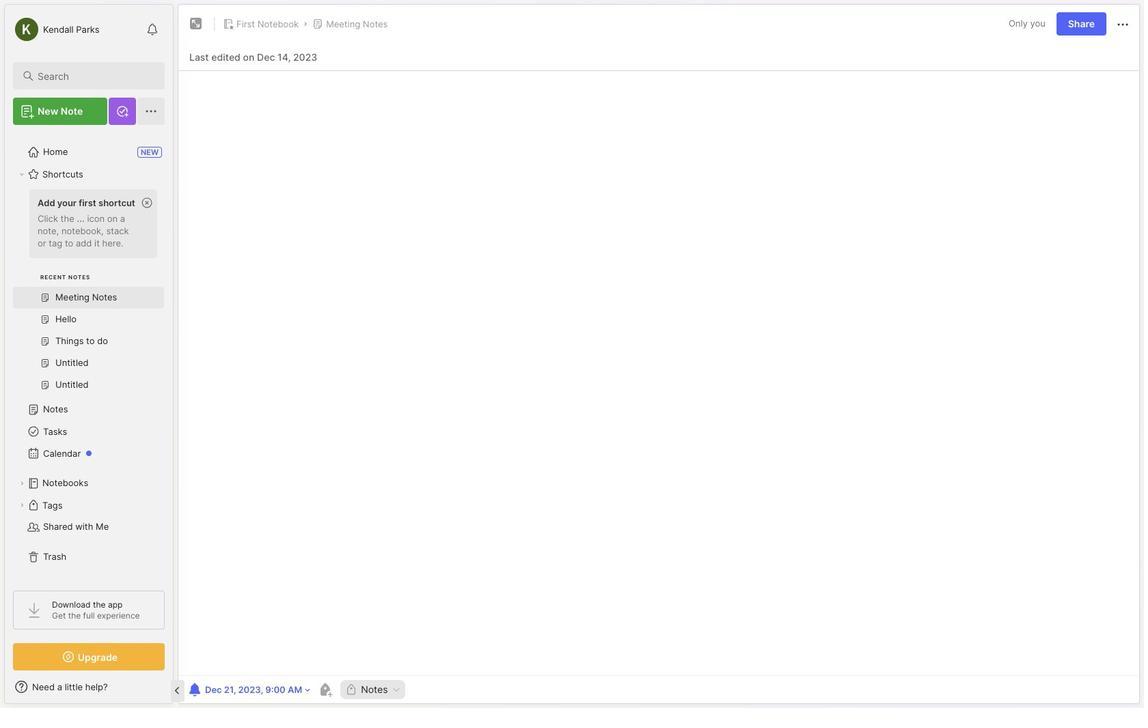 Task type: vqa. For each thing, say whether or not it's contained in the screenshot.
Expand Tags ICON
yes



Task type: locate. For each thing, give the bounding box(es) containing it.
on right "edited"
[[243, 51, 255, 63]]

9:00
[[265, 685, 286, 696]]

tags
[[42, 500, 63, 511]]

1 vertical spatial the
[[93, 600, 106, 610]]

add tag image
[[317, 682, 334, 699]]

me
[[96, 522, 109, 533]]

1 vertical spatial on
[[107, 213, 118, 224]]

kendall
[[43, 24, 74, 35]]

the up full
[[93, 600, 106, 610]]

expand tags image
[[18, 502, 26, 510]]

tags button
[[13, 495, 164, 517]]

kendall parks
[[43, 24, 100, 35]]

experience
[[97, 611, 140, 621]]

0 horizontal spatial a
[[57, 682, 62, 693]]

on up stack
[[107, 213, 118, 224]]

the
[[61, 213, 74, 224], [93, 600, 106, 610], [68, 611, 81, 621]]

or
[[38, 238, 46, 249]]

0 vertical spatial a
[[120, 213, 125, 224]]

tree containing home
[[5, 133, 173, 579]]

expand notebooks image
[[18, 480, 26, 488]]

main element
[[0, 0, 178, 709]]

trash
[[43, 552, 66, 563]]

first notebook button
[[220, 14, 302, 33]]

dec left 14,
[[257, 51, 275, 63]]

a up stack
[[120, 213, 125, 224]]

a
[[120, 213, 125, 224], [57, 682, 62, 693]]

Edit reminder field
[[185, 681, 312, 700]]

More actions field
[[1115, 15, 1131, 33]]

0 horizontal spatial dec
[[205, 685, 222, 696]]

note window element
[[178, 4, 1140, 708]]

tree
[[5, 133, 173, 579]]

2023
[[293, 51, 317, 63]]

tree inside the 'main' element
[[5, 133, 173, 579]]

notebooks
[[42, 478, 88, 489]]

on inside icon on a note, notebook, stack or tag to add it here.
[[107, 213, 118, 224]]

only you
[[1009, 18, 1046, 29]]

Account field
[[13, 16, 100, 43]]

none search field inside the 'main' element
[[38, 68, 152, 84]]

shortcuts
[[42, 169, 83, 180]]

calendar
[[43, 448, 81, 459]]

the left ...
[[61, 213, 74, 224]]

share button
[[1057, 12, 1107, 36]]

0 vertical spatial on
[[243, 51, 255, 63]]

group containing add your first shortcut
[[13, 185, 164, 405]]

last
[[189, 51, 209, 63]]

14,
[[278, 51, 291, 63]]

dec left 21, in the bottom left of the page
[[205, 685, 222, 696]]

last edited on dec 14, 2023
[[189, 51, 317, 63]]

notes right recent
[[68, 274, 90, 281]]

here.
[[102, 238, 123, 249]]

a inside icon on a note, notebook, stack or tag to add it here.
[[120, 213, 125, 224]]

dec 21, 2023, 9:00 am
[[205, 685, 302, 696]]

add
[[38, 198, 55, 209]]

group inside tree
[[13, 185, 164, 405]]

a inside 'field'
[[57, 682, 62, 693]]

first
[[237, 18, 255, 29]]

new
[[141, 148, 159, 157]]

you
[[1031, 18, 1046, 29]]

1 vertical spatial dec
[[205, 685, 222, 696]]

group
[[13, 185, 164, 405]]

a left little
[[57, 682, 62, 693]]

your
[[57, 198, 77, 209]]

add your first shortcut
[[38, 198, 135, 209]]

on
[[243, 51, 255, 63], [107, 213, 118, 224]]

click
[[38, 213, 58, 224]]

calendar button
[[13, 443, 164, 465]]

download
[[52, 600, 91, 610]]

the for download
[[93, 600, 106, 610]]

0 horizontal spatial on
[[107, 213, 118, 224]]

1 horizontal spatial dec
[[257, 51, 275, 63]]

shared
[[43, 522, 73, 533]]

Search text field
[[38, 70, 152, 83]]

app
[[108, 600, 123, 610]]

Add tag field
[[409, 684, 512, 697]]

note,
[[38, 226, 59, 236]]

1 vertical spatial a
[[57, 682, 62, 693]]

notes
[[363, 18, 388, 29], [68, 274, 90, 281], [43, 404, 68, 415], [361, 684, 388, 696]]

0 vertical spatial the
[[61, 213, 74, 224]]

stack
[[106, 226, 129, 236]]

notes inside group
[[68, 274, 90, 281]]

upgrade button
[[13, 644, 165, 671]]

None search field
[[38, 68, 152, 84]]

notes link
[[13, 399, 164, 421]]

new note
[[38, 105, 83, 117]]

2 vertical spatial the
[[68, 611, 81, 621]]

shared with me link
[[13, 517, 164, 539]]

download the app get the full experience
[[52, 600, 140, 621]]

dec
[[257, 51, 275, 63], [205, 685, 222, 696]]

tasks
[[43, 427, 67, 438]]

parks
[[76, 24, 100, 35]]

the down download
[[68, 611, 81, 621]]

add
[[76, 238, 92, 249]]

1 horizontal spatial on
[[243, 51, 255, 63]]

1 horizontal spatial a
[[120, 213, 125, 224]]



Task type: describe. For each thing, give the bounding box(es) containing it.
home
[[43, 146, 68, 157]]

shared with me
[[43, 522, 109, 533]]

notebook,
[[61, 226, 104, 236]]

upgrade
[[78, 652, 118, 663]]

dec inside popup button
[[205, 685, 222, 696]]

little
[[65, 682, 83, 693]]

expand note image
[[188, 16, 204, 32]]

0 vertical spatial dec
[[257, 51, 275, 63]]

meeting
[[326, 18, 360, 29]]

new
[[38, 105, 58, 117]]

need a little help?
[[32, 682, 108, 693]]

meeting notes
[[326, 18, 388, 29]]

only
[[1009, 18, 1028, 29]]

notebook
[[258, 18, 299, 29]]

21,
[[224, 685, 236, 696]]

Notes Tag actions field
[[388, 686, 401, 695]]

meeting notes button
[[310, 14, 391, 33]]

notes right meeting
[[363, 18, 388, 29]]

WHAT'S NEW field
[[5, 677, 173, 699]]

get
[[52, 611, 66, 621]]

notebooks link
[[13, 473, 164, 495]]

tasks button
[[13, 421, 164, 443]]

on inside note window element
[[243, 51, 255, 63]]

first notebook
[[237, 18, 299, 29]]

click the ...
[[38, 213, 85, 224]]

notes up tasks
[[43, 404, 68, 415]]

note
[[61, 105, 83, 117]]

click to collapse image
[[173, 684, 183, 700]]

first
[[79, 198, 96, 209]]

icon on a note, notebook, stack or tag to add it here.
[[38, 213, 129, 249]]

edited
[[211, 51, 241, 63]]

dec 21, 2023, 9:00 am button
[[185, 681, 304, 700]]

tag
[[49, 238, 62, 249]]

notes button
[[341, 681, 405, 700]]

full
[[83, 611, 95, 621]]

icon
[[87, 213, 105, 224]]

need
[[32, 682, 55, 693]]

recent notes
[[40, 274, 90, 281]]

recent
[[40, 274, 66, 281]]

shortcut
[[98, 198, 135, 209]]

notes right add tag icon
[[361, 684, 388, 696]]

it
[[94, 238, 100, 249]]

help?
[[85, 682, 108, 693]]

to
[[65, 238, 73, 249]]

am
[[288, 685, 302, 696]]

...
[[77, 213, 85, 224]]

2023,
[[238, 685, 263, 696]]

share
[[1068, 18, 1095, 29]]

shortcuts button
[[13, 163, 164, 185]]

with
[[75, 522, 93, 533]]

the for click
[[61, 213, 74, 224]]

Note Editor text field
[[178, 70, 1140, 676]]

more actions image
[[1115, 16, 1131, 33]]

trash link
[[13, 547, 164, 569]]



